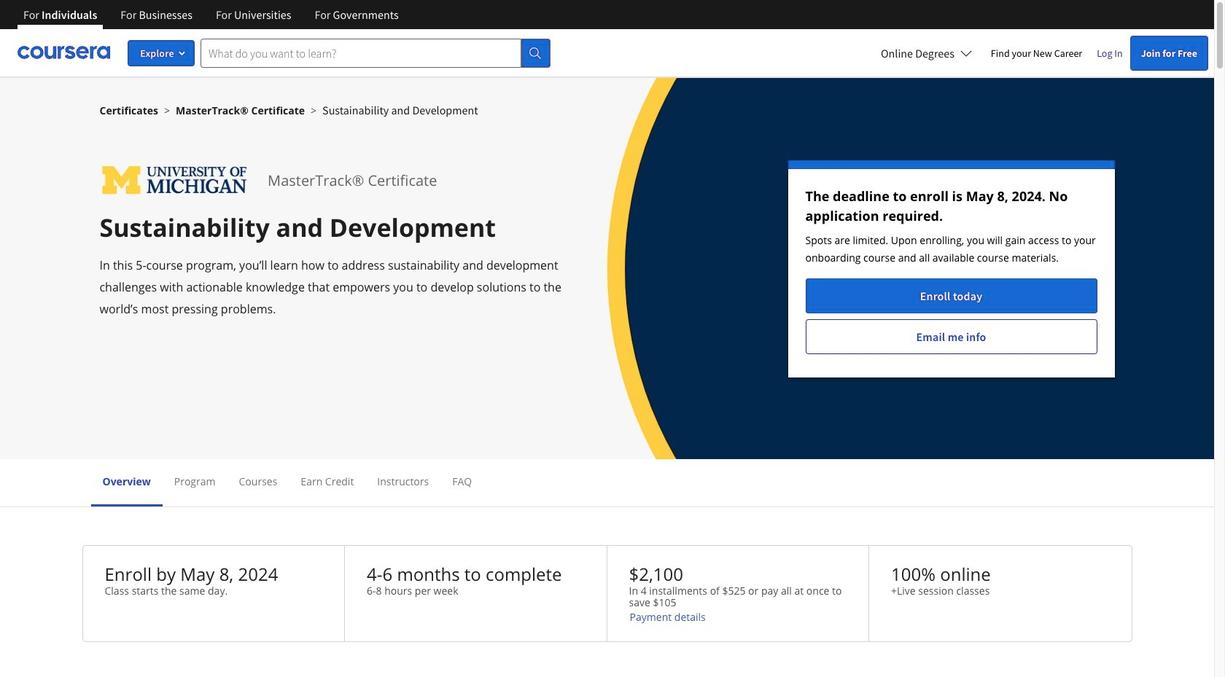 Task type: locate. For each thing, give the bounding box(es) containing it.
certificate menu element
[[91, 460, 1124, 507]]

coursera image
[[18, 41, 110, 64]]

status
[[788, 160, 1115, 378]]

banner navigation
[[12, 0, 410, 40]]

What do you want to learn? text field
[[201, 38, 522, 67]]

university of michigan image
[[100, 160, 250, 201]]

None search field
[[201, 38, 551, 67]]



Task type: vqa. For each thing, say whether or not it's contained in the screenshot.
For Universities
no



